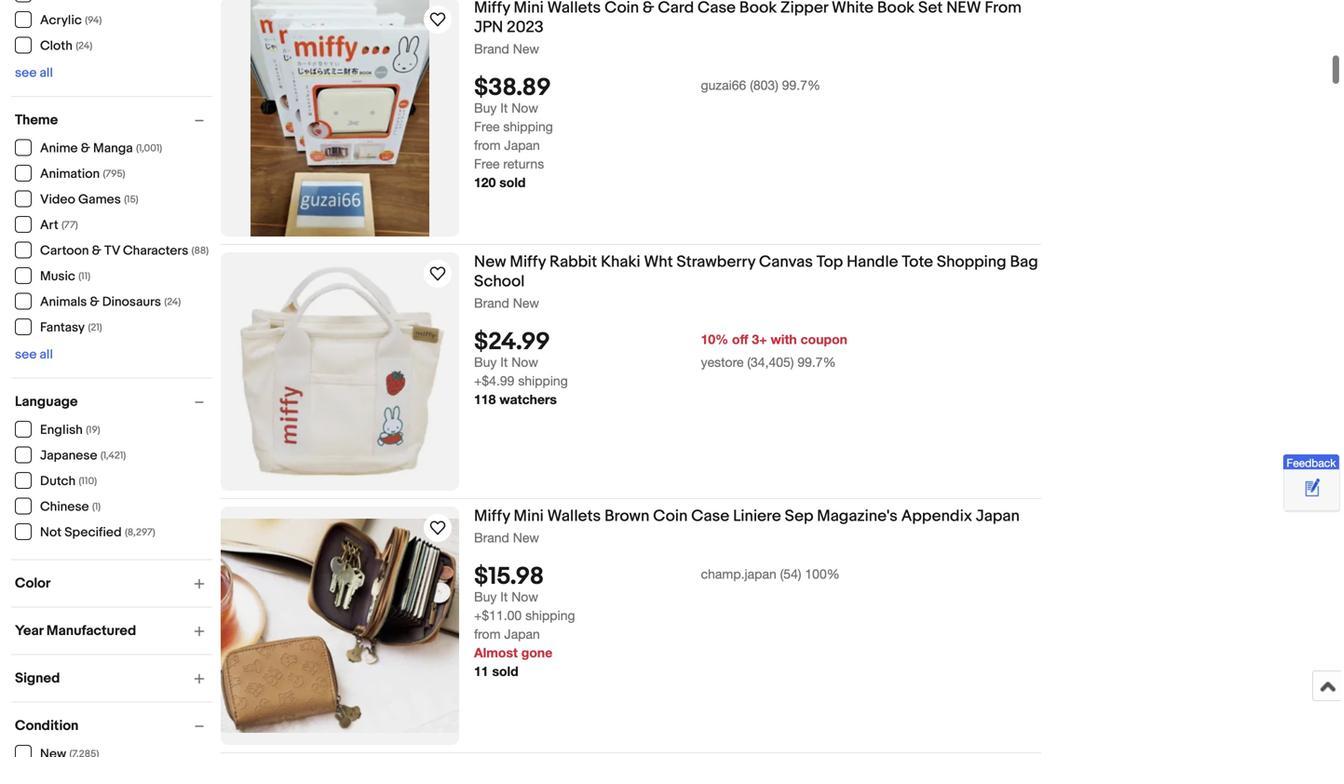 Task type: vqa. For each thing, say whether or not it's contained in the screenshot.


Task type: locate. For each thing, give the bounding box(es) containing it.
now inside guzai66 (803) 99.7% buy it now free shipping from japan free returns 120 sold
[[512, 100, 539, 116]]

0 vertical spatial see
[[15, 65, 37, 81]]

theme
[[15, 112, 58, 129]]

fantasy
[[40, 320, 85, 336]]

it up returns
[[501, 100, 508, 116]]

brand down the school
[[474, 295, 510, 311]]

school
[[474, 272, 525, 292]]

case right card
[[698, 0, 736, 18]]

1 vertical spatial all
[[40, 347, 53, 363]]

2 vertical spatial buy
[[474, 590, 497, 605]]

it inside guzai66 (803) 99.7% buy it now free shipping from japan free returns 120 sold
[[501, 100, 508, 116]]

see up language
[[15, 347, 37, 363]]

acrylic
[[40, 13, 82, 28]]

now
[[512, 100, 539, 116], [512, 355, 539, 370], [512, 590, 539, 605]]

see all button
[[15, 65, 53, 81], [15, 347, 53, 363]]

shipping up watchers
[[518, 373, 568, 389]]

see all for video games
[[15, 347, 53, 363]]

0 vertical spatial 99.7%
[[782, 78, 821, 93]]

japan right appendix
[[976, 507, 1020, 526]]

1 vertical spatial mini
[[514, 507, 544, 526]]

1 horizontal spatial book
[[878, 0, 915, 18]]

from
[[474, 138, 501, 153], [474, 627, 501, 642]]

all down fantasy
[[40, 347, 53, 363]]

1 vertical spatial case
[[692, 507, 730, 526]]

2 vertical spatial shipping
[[526, 608, 575, 624]]

buy up +$4.99
[[474, 355, 497, 370]]

miffy inside the miffy mini wallets brown coin case liniere sep magazine's appendix japan brand new
[[474, 507, 510, 526]]

1 vertical spatial shipping
[[518, 373, 568, 389]]

& up animation (795)
[[81, 141, 90, 157]]

0 vertical spatial miffy
[[474, 0, 510, 18]]

japan up gone
[[504, 627, 540, 642]]

case left the liniere
[[692, 507, 730, 526]]

sold inside champ.japan (54) 100% buy it now +$11.00 shipping from japan almost gone 11 sold
[[492, 664, 519, 679]]

2 vertical spatial it
[[501, 590, 508, 605]]

it for $15.98
[[501, 590, 508, 605]]

(24) down the (94)
[[76, 40, 92, 52]]

sold down almost
[[492, 664, 519, 679]]

99.7% right (803)
[[782, 78, 821, 93]]

2 vertical spatial miffy
[[474, 507, 510, 526]]

now for $15.98
[[512, 590, 539, 605]]

free down $38.89
[[474, 119, 500, 134]]

3 buy from the top
[[474, 590, 497, 605]]

1 vertical spatial miffy
[[510, 253, 546, 272]]

0 vertical spatial see all
[[15, 65, 53, 81]]

1 mini from the top
[[514, 0, 544, 18]]

1 see all button from the top
[[15, 65, 53, 81]]

0 vertical spatial all
[[40, 65, 53, 81]]

3 brand from the top
[[474, 530, 510, 546]]

coin right brown
[[653, 507, 688, 526]]

(88)
[[192, 245, 209, 257]]

3 now from the top
[[512, 590, 539, 605]]

brand inside new miffy rabbit khaki wht strawberry canvas top handle tote shopping bag school brand new
[[474, 295, 510, 311]]

2 see from the top
[[15, 347, 37, 363]]

0 vertical spatial japan
[[504, 138, 540, 153]]

(24) inside cloth (24)
[[76, 40, 92, 52]]

miffy mini wallets brown coin case liniere sep magazine's appendix japan heading
[[474, 507, 1020, 526]]

free up "120" in the top left of the page
[[474, 156, 500, 172]]

manufactured
[[46, 623, 136, 640]]

see all button for cloth
[[15, 65, 53, 81]]

0 vertical spatial wallets
[[547, 0, 601, 18]]

japan inside guzai66 (803) 99.7% buy it now free shipping from japan free returns 120 sold
[[504, 138, 540, 153]]

yestore (34,405) 99.7% +$4.99 shipping 118 watchers
[[474, 355, 836, 407]]

all down cloth
[[40, 65, 53, 81]]

(1,421)
[[101, 450, 126, 462]]

see all down fantasy
[[15, 347, 53, 363]]

(1,001)
[[136, 143, 162, 155]]

case inside the miffy mini wallets brown coin case liniere sep magazine's appendix japan brand new
[[692, 507, 730, 526]]

mini inside miffy mini wallets coin & card case book zipper white book set new from jpn 2023 brand new
[[514, 0, 544, 18]]

&
[[643, 0, 655, 18], [81, 141, 90, 157], [92, 243, 101, 259], [90, 294, 99, 310]]

miffy
[[474, 0, 510, 18], [510, 253, 546, 272], [474, 507, 510, 526]]

99.7% for $38.89
[[782, 78, 821, 93]]

0 horizontal spatial (24)
[[76, 40, 92, 52]]

color button
[[15, 575, 212, 592]]

2 it from the top
[[501, 355, 508, 370]]

from inside guzai66 (803) 99.7% buy it now free shipping from japan free returns 120 sold
[[474, 138, 501, 153]]

new
[[513, 41, 539, 56], [474, 253, 506, 272], [513, 295, 539, 311], [513, 530, 539, 546]]

book left zipper
[[740, 0, 777, 18]]

2 from from the top
[[474, 627, 501, 642]]

buy inside champ.japan (54) 100% buy it now +$11.00 shipping from japan almost gone 11 sold
[[474, 590, 497, 605]]

(54)
[[781, 567, 802, 582]]

wallets left brown
[[547, 507, 601, 526]]

0 vertical spatial brand
[[474, 41, 510, 56]]

0 vertical spatial case
[[698, 0, 736, 18]]

champ.japan (54) 100% buy it now +$11.00 shipping from japan almost gone 11 sold
[[474, 567, 840, 679]]

mini up the $15.98
[[514, 507, 544, 526]]

1 horizontal spatial (24)
[[164, 296, 181, 308]]

buy for $38.89
[[474, 100, 497, 116]]

sold
[[500, 175, 526, 190], [492, 664, 519, 679]]

see up theme
[[15, 65, 37, 81]]

top
[[817, 253, 844, 272]]

0 vertical spatial free
[[474, 119, 500, 134]]

shipping inside champ.japan (54) 100% buy it now +$11.00 shipping from japan almost gone 11 sold
[[526, 608, 575, 624]]

appendix
[[902, 507, 973, 526]]

see all button down cloth
[[15, 65, 53, 81]]

2 brand from the top
[[474, 295, 510, 311]]

animation
[[40, 166, 100, 182]]

book left set
[[878, 0, 915, 18]]

it up +$4.99
[[501, 355, 508, 370]]

animation (795)
[[40, 166, 125, 182]]

wallets inside miffy mini wallets coin & card case book zipper white book set new from jpn 2023 brand new
[[547, 0, 601, 18]]

miffy mini wallets coin & card case book zipper white book set new from jpn 2023 brand new
[[474, 0, 1022, 56]]

1 vertical spatial now
[[512, 355, 539, 370]]

new right the watch new miffy rabbit khaki wht strawberry canvas top handle tote shopping bag school "icon" at the left
[[474, 253, 506, 272]]

miffy mini wallets coin & card case book zipper white book set new from jpn 2023 heading
[[474, 0, 1022, 37]]

1 vertical spatial coin
[[653, 507, 688, 526]]

coin inside miffy mini wallets coin & card case book zipper white book set new from jpn 2023 brand new
[[605, 0, 639, 18]]

new up the $15.98
[[513, 530, 539, 546]]

& left card
[[643, 0, 655, 18]]

now inside champ.japan (54) 100% buy it now +$11.00 shipping from japan almost gone 11 sold
[[512, 590, 539, 605]]

buy inside 10% off 3+ with coupon buy it now
[[474, 355, 497, 370]]

new down 2023 on the top left
[[513, 41, 539, 56]]

1 vertical spatial buy
[[474, 355, 497, 370]]

miffy left rabbit on the left of page
[[510, 253, 546, 272]]

0 vertical spatial mini
[[514, 0, 544, 18]]

shipping inside guzai66 (803) 99.7% buy it now free shipping from japan free returns 120 sold
[[504, 119, 553, 134]]

(94)
[[85, 14, 102, 27]]

1 vertical spatial from
[[474, 627, 501, 642]]

1 wallets from the top
[[547, 0, 601, 18]]

0 vertical spatial it
[[501, 100, 508, 116]]

0 vertical spatial see all button
[[15, 65, 53, 81]]

1 vertical spatial see
[[15, 347, 37, 363]]

sep
[[785, 507, 814, 526]]

see all button down fantasy
[[15, 347, 53, 363]]

0 vertical spatial sold
[[500, 175, 526, 190]]

(24)
[[76, 40, 92, 52], [164, 296, 181, 308]]

see all down cloth
[[15, 65, 53, 81]]

it
[[501, 100, 508, 116], [501, 355, 508, 370], [501, 590, 508, 605]]

cloth
[[40, 38, 73, 54]]

white
[[832, 0, 874, 18]]

buy inside guzai66 (803) 99.7% buy it now free shipping from japan free returns 120 sold
[[474, 100, 497, 116]]

it inside champ.japan (54) 100% buy it now +$11.00 shipping from japan almost gone 11 sold
[[501, 590, 508, 605]]

japan
[[504, 138, 540, 153], [976, 507, 1020, 526], [504, 627, 540, 642]]

japan up returns
[[504, 138, 540, 153]]

shipping inside yestore (34,405) 99.7% +$4.99 shipping 118 watchers
[[518, 373, 568, 389]]

now up +$4.99
[[512, 355, 539, 370]]

miffy mini wallets brown coin case liniere sep magazine's appendix japan image
[[221, 519, 459, 733]]

1 vertical spatial see all
[[15, 347, 53, 363]]

wallets
[[547, 0, 601, 18], [547, 507, 601, 526]]

2 mini from the top
[[514, 507, 544, 526]]

& left tv
[[92, 243, 101, 259]]

1 vertical spatial 99.7%
[[798, 355, 836, 370]]

miffy inside miffy mini wallets coin & card case book zipper white book set new from jpn 2023 brand new
[[474, 0, 510, 18]]

& up (21)
[[90, 294, 99, 310]]

brand inside miffy mini wallets coin & card case book zipper white book set new from jpn 2023 brand new
[[474, 41, 510, 56]]

99.7% inside yestore (34,405) 99.7% +$4.99 shipping 118 watchers
[[798, 355, 836, 370]]

from inside champ.japan (54) 100% buy it now +$11.00 shipping from japan almost gone 11 sold
[[474, 627, 501, 642]]

from up "120" in the top left of the page
[[474, 138, 501, 153]]

2 see all from the top
[[15, 347, 53, 363]]

2 buy from the top
[[474, 355, 497, 370]]

coupon
[[801, 332, 848, 347]]

1 vertical spatial sold
[[492, 664, 519, 679]]

(34,405)
[[748, 355, 794, 370]]

0 horizontal spatial coin
[[605, 0, 639, 18]]

video games (15)
[[40, 192, 138, 208]]

mini inside the miffy mini wallets brown coin case liniere sep magazine's appendix japan brand new
[[514, 507, 544, 526]]

cloth (24)
[[40, 38, 92, 54]]

2 now from the top
[[512, 355, 539, 370]]

it for $38.89
[[501, 100, 508, 116]]

1 buy from the top
[[474, 100, 497, 116]]

shipping up gone
[[526, 608, 575, 624]]

1 vertical spatial wallets
[[547, 507, 601, 526]]

(77)
[[62, 219, 78, 232]]

2 book from the left
[[878, 0, 915, 18]]

year
[[15, 623, 43, 640]]

coin left card
[[605, 0, 639, 18]]

all for video
[[40, 347, 53, 363]]

book
[[740, 0, 777, 18], [878, 0, 915, 18]]

mini for $38.89
[[514, 0, 544, 18]]

1 vertical spatial brand
[[474, 295, 510, 311]]

99.7% down coupon
[[798, 355, 836, 370]]

wht
[[644, 253, 673, 272]]

tote
[[902, 253, 934, 272]]

sold down returns
[[500, 175, 526, 190]]

0 vertical spatial shipping
[[504, 119, 553, 134]]

see all
[[15, 65, 53, 81], [15, 347, 53, 363]]

miffy right watch miffy mini wallets coin & card case book zipper white book set new from jpn 2023 image
[[474, 0, 510, 18]]

brand down jpn
[[474, 41, 510, 56]]

all for cloth
[[40, 65, 53, 81]]

manga
[[93, 141, 133, 157]]

rabbit
[[550, 253, 598, 272]]

1 all from the top
[[40, 65, 53, 81]]

see for cloth
[[15, 65, 37, 81]]

language
[[15, 394, 78, 410]]

not
[[40, 525, 62, 541]]

1 now from the top
[[512, 100, 539, 116]]

japan inside champ.japan (54) 100% buy it now +$11.00 shipping from japan almost gone 11 sold
[[504, 627, 540, 642]]

japanese
[[40, 448, 97, 464]]

coin
[[605, 0, 639, 18], [653, 507, 688, 526]]

year manufactured
[[15, 623, 136, 640]]

new inside the miffy mini wallets brown coin case liniere sep magazine's appendix japan brand new
[[513, 530, 539, 546]]

new miffy rabbit khaki wht strawberry canvas top handle tote shopping bag school brand new
[[474, 253, 1039, 311]]

see
[[15, 65, 37, 81], [15, 347, 37, 363]]

strawberry
[[677, 253, 756, 272]]

+$4.99
[[474, 373, 515, 389]]

0 vertical spatial now
[[512, 100, 539, 116]]

buy up "120" in the top left of the page
[[474, 100, 497, 116]]

1 it from the top
[[501, 100, 508, 116]]

wallets for $15.98
[[547, 507, 601, 526]]

2 vertical spatial japan
[[504, 627, 540, 642]]

1 from from the top
[[474, 138, 501, 153]]

specified
[[65, 525, 122, 541]]

video
[[40, 192, 75, 208]]

jpn
[[474, 18, 503, 37]]

it up +$11.00
[[501, 590, 508, 605]]

2 wallets from the top
[[547, 507, 601, 526]]

shipping up returns
[[504, 119, 553, 134]]

chinese (1)
[[40, 499, 101, 515]]

all
[[40, 65, 53, 81], [40, 347, 53, 363]]

0 horizontal spatial book
[[740, 0, 777, 18]]

2 vertical spatial now
[[512, 590, 539, 605]]

3 it from the top
[[501, 590, 508, 605]]

1 see from the top
[[15, 65, 37, 81]]

handle
[[847, 253, 899, 272]]

acrylic (94)
[[40, 13, 102, 28]]

2 see all button from the top
[[15, 347, 53, 363]]

0 vertical spatial from
[[474, 138, 501, 153]]

1 vertical spatial (24)
[[164, 296, 181, 308]]

magazine's
[[817, 507, 898, 526]]

sold inside guzai66 (803) 99.7% buy it now free shipping from japan free returns 120 sold
[[500, 175, 526, 190]]

1 see all from the top
[[15, 65, 53, 81]]

1 vertical spatial japan
[[976, 507, 1020, 526]]

guzai66
[[701, 78, 747, 93]]

zipper
[[781, 0, 829, 18]]

1 vertical spatial free
[[474, 156, 500, 172]]

10% off 3+ with coupon buy it now
[[474, 332, 848, 370]]

1 vertical spatial it
[[501, 355, 508, 370]]

now up returns
[[512, 100, 539, 116]]

sold for $38.89
[[500, 175, 526, 190]]

99.7% inside guzai66 (803) 99.7% buy it now free shipping from japan free returns 120 sold
[[782, 78, 821, 93]]

0 vertical spatial coin
[[605, 0, 639, 18]]

coin inside the miffy mini wallets brown coin case liniere sep magazine's appendix japan brand new
[[653, 507, 688, 526]]

free
[[474, 119, 500, 134], [474, 156, 500, 172]]

2 vertical spatial brand
[[474, 530, 510, 546]]

mini right jpn
[[514, 0, 544, 18]]

now up +$11.00
[[512, 590, 539, 605]]

case inside miffy mini wallets coin & card case book zipper white book set new from jpn 2023 brand new
[[698, 0, 736, 18]]

wallets inside the miffy mini wallets brown coin case liniere sep magazine's appendix japan brand new
[[547, 507, 601, 526]]

japan for $38.89
[[504, 138, 540, 153]]

buy up +$11.00
[[474, 590, 497, 605]]

art
[[40, 218, 58, 233]]

(11)
[[78, 271, 90, 283]]

from up almost
[[474, 627, 501, 642]]

(24) right the dinosaurs
[[164, 296, 181, 308]]

2 all from the top
[[40, 347, 53, 363]]

from for $38.89
[[474, 138, 501, 153]]

wallets for $38.89
[[547, 0, 601, 18]]

brand up the $15.98
[[474, 530, 510, 546]]

1 brand from the top
[[474, 41, 510, 56]]

1 vertical spatial see all button
[[15, 347, 53, 363]]

0 vertical spatial buy
[[474, 100, 497, 116]]

& for (24)
[[90, 294, 99, 310]]

1 horizontal spatial coin
[[653, 507, 688, 526]]

11
[[474, 664, 489, 679]]

0 vertical spatial (24)
[[76, 40, 92, 52]]

wallets right 2023 on the top left
[[547, 0, 601, 18]]

120
[[474, 175, 496, 190]]

miffy right watch miffy mini wallets brown coin case liniere sep magazine's appendix japan icon at the bottom left of page
[[474, 507, 510, 526]]

music
[[40, 269, 75, 285]]



Task type: describe. For each thing, give the bounding box(es) containing it.
it inside 10% off 3+ with coupon buy it now
[[501, 355, 508, 370]]

(21)
[[88, 322, 102, 334]]

& for characters
[[92, 243, 101, 259]]

signed
[[15, 670, 60, 687]]

now inside 10% off 3+ with coupon buy it now
[[512, 355, 539, 370]]

canvas
[[759, 253, 813, 272]]

animals & dinosaurs (24)
[[40, 294, 181, 310]]

brand inside the miffy mini wallets brown coin case liniere sep magazine's appendix japan brand new
[[474, 530, 510, 546]]

100%
[[805, 567, 840, 582]]

from
[[985, 0, 1022, 18]]

2 free from the top
[[474, 156, 500, 172]]

cartoon
[[40, 243, 89, 259]]

anime & manga (1,001)
[[40, 141, 162, 157]]

khaki
[[601, 253, 641, 272]]

animals
[[40, 294, 87, 310]]

year manufactured button
[[15, 623, 212, 640]]

new miffy rabbit khaki wht strawberry canvas top handle tote shopping bag school link
[[474, 253, 1042, 295]]

dutch (110)
[[40, 474, 97, 490]]

(19)
[[86, 424, 100, 437]]

(795)
[[103, 168, 125, 180]]

watch miffy mini wallets brown coin case liniere sep magazine's appendix japan image
[[427, 517, 449, 539]]

tv
[[104, 243, 120, 259]]

fantasy (21)
[[40, 320, 102, 336]]

liniere
[[733, 507, 782, 526]]

miffy for $15.98
[[474, 507, 510, 526]]

see for video
[[15, 347, 37, 363]]

(110)
[[79, 476, 97, 488]]

japan for $15.98
[[504, 627, 540, 642]]

music (11)
[[40, 269, 90, 285]]

3+
[[752, 332, 767, 347]]

returns
[[504, 156, 544, 172]]

bag
[[1011, 253, 1039, 272]]

watch new miffy rabbit khaki wht strawberry canvas top handle tote shopping bag school image
[[427, 263, 449, 285]]

shopping
[[937, 253, 1007, 272]]

games
[[78, 192, 121, 208]]

miffy inside new miffy rabbit khaki wht strawberry canvas top handle tote shopping bag school brand new
[[510, 253, 546, 272]]

watch miffy mini wallets coin & card case book zipper white book set new from jpn 2023 image
[[427, 8, 449, 31]]

see all for cloth
[[15, 65, 53, 81]]

$15.98
[[474, 563, 544, 592]]

miffy mini wallets brown coin case liniere sep magazine's appendix japan brand new
[[474, 507, 1020, 546]]

miffy mini wallets brown coin case liniere sep magazine's appendix japan link
[[474, 507, 1042, 530]]

(15)
[[124, 194, 138, 206]]

see all button for video games
[[15, 347, 53, 363]]

almost
[[474, 645, 518, 661]]

now for $38.89
[[512, 100, 539, 116]]

english
[[40, 423, 83, 438]]

new miffy rabbit khaki wht strawberry canvas top handle tote shopping bag school image
[[221, 261, 459, 482]]

new down the school
[[513, 295, 539, 311]]

theme button
[[15, 112, 212, 129]]

& for (1,001)
[[81, 141, 90, 157]]

japanese (1,421)
[[40, 448, 126, 464]]

shipping for $15.98
[[526, 608, 575, 624]]

1 book from the left
[[740, 0, 777, 18]]

guzai66 (803) 99.7% buy it now free shipping from japan free returns 120 sold
[[474, 78, 821, 190]]

2023
[[507, 18, 544, 37]]

new miffy rabbit khaki wht strawberry canvas top handle tote shopping bag school heading
[[474, 253, 1039, 292]]

feedback
[[1287, 456, 1337, 469]]

miffy mini wallets coin & card case book zipper white book set new from jpn 2023 image
[[251, 0, 430, 237]]

buy for $15.98
[[474, 590, 497, 605]]

+$11.00
[[474, 608, 522, 624]]

with
[[771, 332, 797, 347]]

card
[[658, 0, 694, 18]]

characters
[[123, 243, 188, 259]]

off
[[732, 332, 749, 347]]

sold for $15.98
[[492, 664, 519, 679]]

1 free from the top
[[474, 119, 500, 134]]

color
[[15, 575, 51, 592]]

(24) inside animals & dinosaurs (24)
[[164, 296, 181, 308]]

english (19)
[[40, 423, 100, 438]]

watchers
[[500, 392, 557, 407]]

anime
[[40, 141, 78, 157]]

$38.89
[[474, 74, 551, 103]]

(1)
[[92, 501, 101, 513]]

yestore
[[701, 355, 744, 370]]

& inside miffy mini wallets coin & card case book zipper white book set new from jpn 2023 brand new
[[643, 0, 655, 18]]

from for $15.98
[[474, 627, 501, 642]]

dinosaurs
[[102, 294, 161, 310]]

new inside miffy mini wallets coin & card case book zipper white book set new from jpn 2023 brand new
[[513, 41, 539, 56]]

japan inside the miffy mini wallets brown coin case liniere sep magazine's appendix japan brand new
[[976, 507, 1020, 526]]

condition
[[15, 718, 79, 735]]

dutch
[[40, 474, 76, 490]]

champ.japan
[[701, 567, 777, 582]]

signed button
[[15, 670, 212, 687]]

mini for $15.98
[[514, 507, 544, 526]]

(8,297)
[[125, 527, 155, 539]]

shipping for $38.89
[[504, 119, 553, 134]]

brown
[[605, 507, 650, 526]]

miffy for $38.89
[[474, 0, 510, 18]]

cartoon & tv characters (88)
[[40, 243, 209, 259]]

10%
[[701, 332, 729, 347]]

condition button
[[15, 718, 212, 735]]

art (77)
[[40, 218, 78, 233]]

(803)
[[750, 78, 779, 93]]

language button
[[15, 394, 212, 410]]

new
[[947, 0, 982, 18]]

99.7% for $24.99
[[798, 355, 836, 370]]



